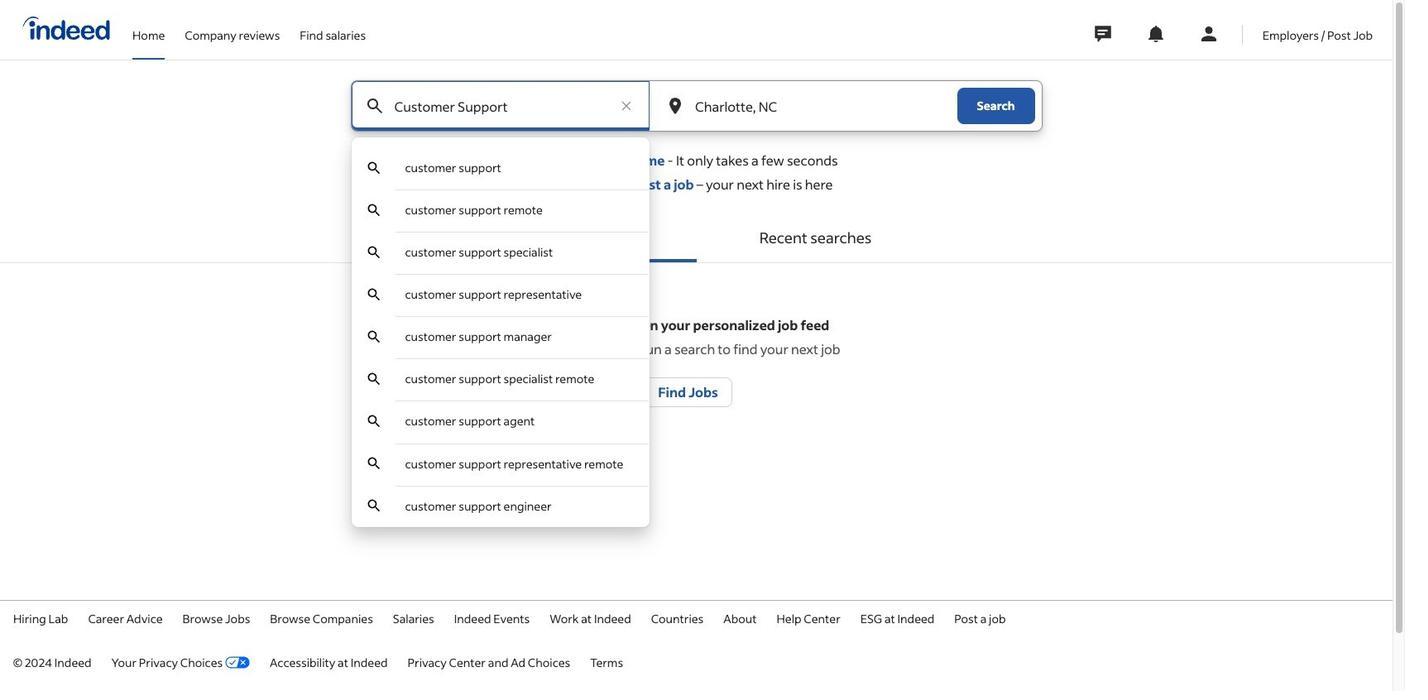 Task type: describe. For each thing, give the bounding box(es) containing it.
notifications unread count 0 image
[[1146, 24, 1166, 44]]

messages unread count 0 image
[[1092, 17, 1114, 50]]

Edit location text field
[[692, 81, 924, 131]]

search suggestions list box
[[351, 147, 650, 527]]



Task type: locate. For each thing, give the bounding box(es) containing it.
account image
[[1199, 24, 1219, 44]]

search: Job title, keywords, or company text field
[[391, 81, 610, 131]]

tab list
[[0, 213, 1393, 263]]

clear what input image
[[618, 98, 635, 114]]

main content
[[0, 80, 1393, 527]]

None search field
[[337, 80, 1056, 527]]



Task type: vqa. For each thing, say whether or not it's contained in the screenshot.
THE NOTIFICATIONS UNREAD COUNT 0 icon in the top of the page
yes



